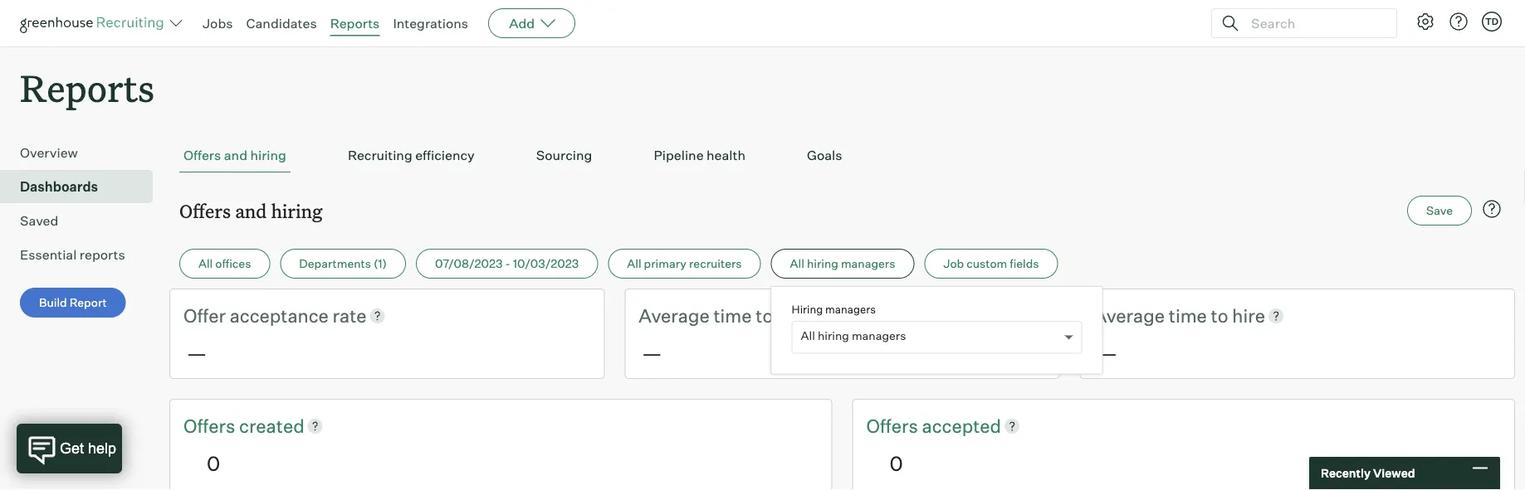 Task type: describe. For each thing, give the bounding box(es) containing it.
essential reports link
[[20, 245, 146, 265]]

managers inside button
[[841, 257, 896, 271]]

all for 'all offices' button
[[198, 257, 213, 271]]

to for hire
[[1211, 305, 1229, 327]]

1 vertical spatial offers and hiring
[[179, 199, 323, 223]]

efficiency
[[415, 147, 475, 164]]

average time to for fill
[[639, 305, 777, 327]]

integrations link
[[393, 15, 469, 32]]

and inside button
[[224, 147, 247, 164]]

(1)
[[374, 257, 387, 271]]

1 vertical spatial and
[[235, 199, 267, 223]]

reports
[[80, 247, 125, 263]]

0 for created
[[207, 451, 220, 476]]

recently viewed
[[1321, 467, 1416, 481]]

created link
[[239, 414, 305, 439]]

hiring managers
[[792, 303, 876, 316]]

offers and hiring button
[[179, 139, 291, 173]]

07/08/2023 - 10/03/2023 button
[[416, 249, 598, 279]]

departments (1) button
[[280, 249, 406, 279]]

pipeline health button
[[650, 139, 750, 173]]

all primary recruiters
[[627, 257, 742, 271]]

faq image
[[1482, 199, 1502, 219]]

sourcing
[[536, 147, 592, 164]]

acceptance
[[230, 305, 329, 327]]

jobs
[[203, 15, 233, 32]]

accepted
[[922, 415, 1002, 438]]

dashboards
[[20, 179, 98, 195]]

accepted link
[[922, 414, 1002, 439]]

build report
[[39, 296, 107, 310]]

reports link
[[330, 15, 380, 32]]

rate
[[333, 305, 367, 327]]

job custom fields
[[944, 257, 1039, 271]]

all hiring managers button
[[771, 249, 915, 279]]

configure image
[[1416, 12, 1436, 32]]

all hiring managers inside 'all hiring managers' button
[[790, 257, 896, 271]]

recruiting
[[348, 147, 413, 164]]

all primary recruiters button
[[608, 249, 761, 279]]

report
[[69, 296, 107, 310]]

fill
[[777, 305, 797, 327]]

essential reports
[[20, 247, 125, 263]]

build
[[39, 296, 67, 310]]

candidates
[[246, 15, 317, 32]]

save button
[[1408, 196, 1472, 226]]

goals
[[807, 147, 843, 164]]

-
[[505, 257, 511, 271]]

add
[[509, 15, 535, 32]]

job custom fields button
[[925, 249, 1059, 279]]

created
[[239, 415, 305, 438]]

— for hire
[[1098, 341, 1118, 366]]

10/03/2023
[[513, 257, 579, 271]]

recruiting efficiency
[[348, 147, 475, 164]]

offer acceptance
[[184, 305, 333, 327]]

average time to for hire
[[1094, 305, 1233, 327]]

Search text field
[[1247, 11, 1382, 35]]



Task type: locate. For each thing, give the bounding box(es) containing it.
all
[[198, 257, 213, 271], [627, 257, 642, 271], [790, 257, 805, 271], [801, 329, 815, 344]]

to left hire
[[1211, 305, 1229, 327]]

reports down greenhouse recruiting image
[[20, 63, 155, 112]]

—
[[187, 341, 207, 366], [642, 341, 662, 366], [1098, 341, 1118, 366]]

tab list
[[179, 139, 1506, 173]]

1 vertical spatial managers
[[826, 303, 876, 316]]

recruiters
[[689, 257, 742, 271]]

all up hiring
[[790, 257, 805, 271]]

1 — from the left
[[187, 341, 207, 366]]

primary
[[644, 257, 687, 271]]

sourcing button
[[532, 139, 597, 173]]

goals button
[[803, 139, 847, 173]]

offers link for created
[[184, 414, 239, 439]]

job
[[944, 257, 964, 271]]

candidates link
[[246, 15, 317, 32]]

2 average time to from the left
[[1094, 305, 1233, 327]]

viewed
[[1374, 467, 1416, 481]]

1 horizontal spatial to
[[1211, 305, 1229, 327]]

tab list containing offers and hiring
[[179, 139, 1506, 173]]

2 offers link from the left
[[867, 414, 922, 439]]

all hiring managers up hiring managers
[[790, 257, 896, 271]]

time
[[714, 305, 752, 327], [1169, 305, 1207, 327]]

custom
[[967, 257, 1008, 271]]

offers and hiring inside offers and hiring button
[[184, 147, 286, 164]]

all left primary
[[627, 257, 642, 271]]

1 vertical spatial reports
[[20, 63, 155, 112]]

0 horizontal spatial average
[[639, 305, 710, 327]]

departments
[[299, 257, 371, 271]]

time left fill
[[714, 305, 752, 327]]

managers up hiring managers
[[841, 257, 896, 271]]

0 horizontal spatial offers link
[[184, 414, 239, 439]]

0 horizontal spatial 0
[[207, 451, 220, 476]]

1 horizontal spatial average time to
[[1094, 305, 1233, 327]]

0 horizontal spatial average time to
[[639, 305, 777, 327]]

0 horizontal spatial time
[[714, 305, 752, 327]]

saved
[[20, 213, 58, 229]]

all down hiring
[[801, 329, 815, 344]]

1 horizontal spatial 0
[[890, 451, 903, 476]]

all offices button
[[179, 249, 270, 279]]

1 vertical spatial all hiring managers
[[801, 329, 906, 344]]

recently
[[1321, 467, 1371, 481]]

health
[[707, 147, 746, 164]]

1 time from the left
[[714, 305, 752, 327]]

1 average time to from the left
[[639, 305, 777, 327]]

reports
[[330, 15, 380, 32], [20, 63, 155, 112]]

dashboards link
[[20, 177, 146, 197]]

0 vertical spatial and
[[224, 147, 247, 164]]

average for fill
[[639, 305, 710, 327]]

managers down hiring managers
[[852, 329, 906, 344]]

3 — from the left
[[1098, 341, 1118, 366]]

all left offices
[[198, 257, 213, 271]]

1 to from the left
[[756, 305, 773, 327]]

to left fill
[[756, 305, 773, 327]]

all for 'all hiring managers' button
[[790, 257, 805, 271]]

recruiting efficiency button
[[344, 139, 479, 173]]

greenhouse recruiting image
[[20, 13, 169, 33]]

07/08/2023
[[435, 257, 503, 271]]

0 vertical spatial reports
[[330, 15, 380, 32]]

departments (1)
[[299, 257, 387, 271]]

td button
[[1479, 8, 1506, 35]]

offers and hiring
[[184, 147, 286, 164], [179, 199, 323, 223]]

0 vertical spatial all hiring managers
[[790, 257, 896, 271]]

fields
[[1010, 257, 1039, 271]]

0
[[207, 451, 220, 476], [890, 451, 903, 476]]

all hiring managers
[[790, 257, 896, 271], [801, 329, 906, 344]]

add button
[[488, 8, 576, 38]]

all hiring managers down hiring managers
[[801, 329, 906, 344]]

save
[[1427, 204, 1453, 218]]

offers
[[184, 147, 221, 164], [179, 199, 231, 223], [184, 415, 239, 438], [867, 415, 922, 438]]

all offices
[[198, 257, 251, 271]]

offers link for accepted
[[867, 414, 922, 439]]

build report button
[[20, 288, 126, 318]]

— for fill
[[642, 341, 662, 366]]

average time to
[[639, 305, 777, 327], [1094, 305, 1233, 327]]

0 horizontal spatial —
[[187, 341, 207, 366]]

pipeline
[[654, 147, 704, 164]]

time for hire
[[1169, 305, 1207, 327]]

jobs link
[[203, 15, 233, 32]]

average
[[639, 305, 710, 327], [1094, 305, 1165, 327]]

overview link
[[20, 143, 146, 163]]

1 horizontal spatial time
[[1169, 305, 1207, 327]]

0 horizontal spatial to
[[756, 305, 773, 327]]

reports right candidates link
[[330, 15, 380, 32]]

0 vertical spatial managers
[[841, 257, 896, 271]]

2 0 from the left
[[890, 451, 903, 476]]

0 horizontal spatial reports
[[20, 63, 155, 112]]

hiring
[[792, 303, 823, 316]]

td
[[1486, 16, 1499, 27]]

2 — from the left
[[642, 341, 662, 366]]

1 average from the left
[[639, 305, 710, 327]]

to
[[756, 305, 773, 327], [1211, 305, 1229, 327]]

1 offers link from the left
[[184, 414, 239, 439]]

2 time from the left
[[1169, 305, 1207, 327]]

1 horizontal spatial —
[[642, 341, 662, 366]]

hiring
[[250, 147, 286, 164], [271, 199, 323, 223], [807, 257, 839, 271], [818, 329, 850, 344]]

0 for accepted
[[890, 451, 903, 476]]

average for hire
[[1094, 305, 1165, 327]]

1 horizontal spatial offers link
[[867, 414, 922, 439]]

to for fill
[[756, 305, 773, 327]]

2 horizontal spatial —
[[1098, 341, 1118, 366]]

saved link
[[20, 211, 146, 231]]

1 horizontal spatial average
[[1094, 305, 1165, 327]]

offices
[[215, 257, 251, 271]]

overview
[[20, 145, 78, 161]]

0 vertical spatial offers and hiring
[[184, 147, 286, 164]]

offer
[[184, 305, 226, 327]]

offers link
[[184, 414, 239, 439], [867, 414, 922, 439]]

1 horizontal spatial reports
[[330, 15, 380, 32]]

hire
[[1233, 305, 1266, 327]]

essential
[[20, 247, 77, 263]]

2 average from the left
[[1094, 305, 1165, 327]]

all inside 'button'
[[627, 257, 642, 271]]

2 vertical spatial managers
[[852, 329, 906, 344]]

1 0 from the left
[[207, 451, 220, 476]]

time for fill
[[714, 305, 752, 327]]

pipeline health
[[654, 147, 746, 164]]

07/08/2023 - 10/03/2023
[[435, 257, 579, 271]]

all for all primary recruiters 'button' in the left bottom of the page
[[627, 257, 642, 271]]

2 to from the left
[[1211, 305, 1229, 327]]

managers
[[841, 257, 896, 271], [826, 303, 876, 316], [852, 329, 906, 344]]

and
[[224, 147, 247, 164], [235, 199, 267, 223]]

managers right hiring
[[826, 303, 876, 316]]

td button
[[1482, 12, 1502, 32]]

time left hire
[[1169, 305, 1207, 327]]

offers inside button
[[184, 147, 221, 164]]

integrations
[[393, 15, 469, 32]]



Task type: vqa. For each thing, say whether or not it's contained in the screenshot.
managers
yes



